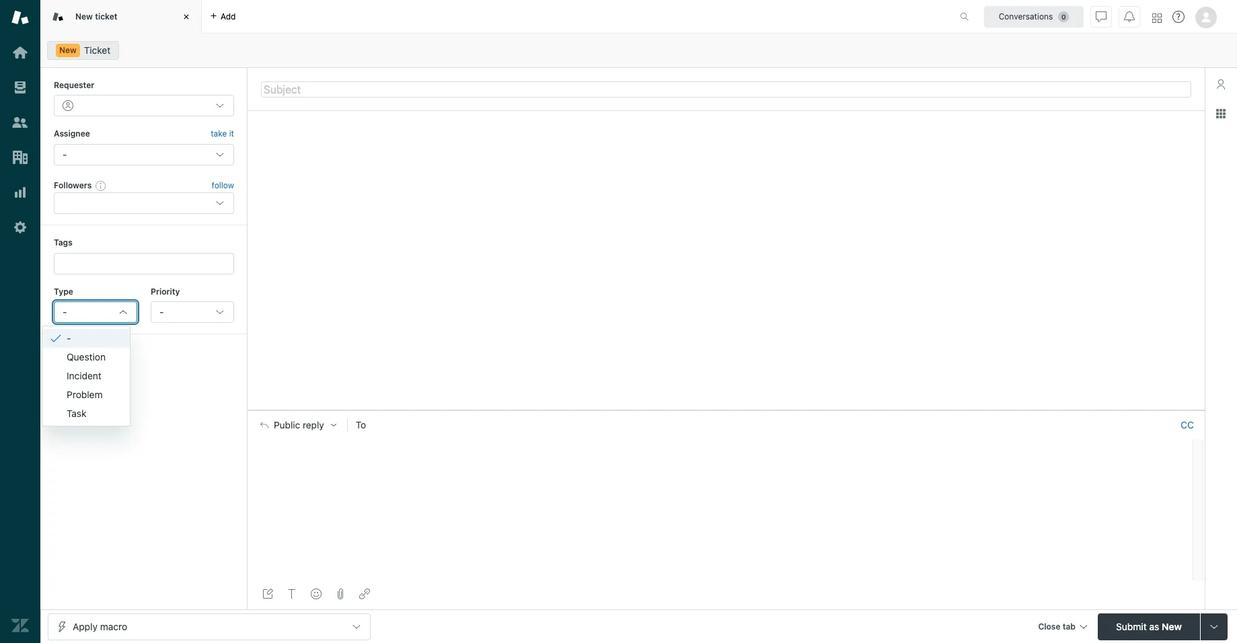 Task type: describe. For each thing, give the bounding box(es) containing it.
take it button
[[211, 127, 234, 141]]

take it
[[211, 129, 234, 139]]

close image
[[180, 10, 193, 24]]

submit
[[1117, 621, 1147, 632]]

task option
[[42, 404, 130, 423]]

format text image
[[287, 589, 297, 600]]

macro
[[100, 621, 127, 632]]

- button for priority
[[151, 301, 234, 323]]

requester element
[[54, 95, 234, 117]]

conversations
[[999, 11, 1053, 21]]

displays possible ticket submission types image
[[1209, 622, 1220, 632]]

follow button
[[212, 180, 234, 192]]

tags element
[[54, 253, 234, 274]]

new for new
[[59, 45, 77, 55]]

requester
[[54, 80, 94, 90]]

insert emojis image
[[311, 589, 322, 600]]

- inside the assignee element
[[63, 149, 67, 160]]

apply
[[73, 621, 98, 632]]

zendesk products image
[[1153, 13, 1162, 23]]

Subject field
[[261, 81, 1192, 97]]

followers element
[[54, 193, 234, 214]]

get started image
[[11, 44, 29, 61]]

assignee element
[[54, 144, 234, 165]]

notifications image
[[1125, 11, 1135, 22]]

info on adding followers image
[[96, 180, 107, 191]]

- down type
[[63, 306, 67, 318]]

assignee
[[54, 129, 90, 139]]

zendesk image
[[11, 617, 29, 635]]

- inside option
[[67, 332, 71, 344]]

secondary element
[[40, 37, 1238, 64]]

new ticket tab
[[40, 0, 202, 34]]

new for new ticket
[[75, 11, 93, 21]]

cc
[[1181, 419, 1194, 430]]

add attachment image
[[335, 589, 346, 600]]

follow
[[212, 180, 234, 190]]

question
[[67, 351, 106, 362]]

problem option
[[42, 385, 130, 404]]

tags
[[54, 238, 73, 248]]

to
[[356, 419, 366, 430]]

customer context image
[[1216, 79, 1227, 90]]



Task type: locate. For each thing, give the bounding box(es) containing it.
type
[[54, 286, 73, 297]]

new inside tab
[[75, 11, 93, 21]]

2 vertical spatial new
[[1162, 621, 1182, 632]]

submit as new
[[1117, 621, 1182, 632]]

- button up - option
[[54, 301, 137, 323]]

it
[[229, 129, 234, 139]]

add button
[[202, 0, 244, 33]]

minimize composer image
[[721, 405, 732, 416]]

as
[[1150, 621, 1160, 632]]

take
[[211, 129, 227, 139]]

conversations button
[[985, 6, 1084, 27]]

0 horizontal spatial - button
[[54, 301, 137, 323]]

- up question
[[67, 332, 71, 344]]

get help image
[[1173, 11, 1185, 23]]

type list box
[[42, 325, 131, 426]]

new inside secondary element
[[59, 45, 77, 55]]

- down assignee
[[63, 149, 67, 160]]

followers
[[54, 180, 92, 190]]

problem
[[67, 389, 103, 400]]

admin image
[[11, 219, 29, 236]]

zendesk support image
[[11, 9, 29, 26]]

main element
[[0, 0, 40, 643]]

priority
[[151, 286, 180, 297]]

close tab
[[1039, 622, 1076, 632]]

close
[[1039, 622, 1061, 632]]

incident
[[67, 370, 102, 381]]

1 horizontal spatial - button
[[151, 301, 234, 323]]

add link (cmd k) image
[[359, 589, 370, 600]]

-
[[63, 149, 67, 160], [63, 306, 67, 318], [159, 306, 164, 318], [67, 332, 71, 344]]

tabs tab list
[[40, 0, 946, 34]]

public reply
[[274, 420, 324, 430]]

close tab button
[[1033, 613, 1093, 642]]

1 vertical spatial new
[[59, 45, 77, 55]]

tab
[[1063, 622, 1076, 632]]

cc button
[[1181, 419, 1195, 431]]

add
[[221, 11, 236, 21]]

apps image
[[1216, 108, 1227, 119]]

task
[[67, 408, 86, 419]]

- button
[[54, 301, 137, 323], [151, 301, 234, 323]]

reporting image
[[11, 184, 29, 201]]

public reply button
[[248, 411, 347, 439]]

- button down priority
[[151, 301, 234, 323]]

- down priority
[[159, 306, 164, 318]]

views image
[[11, 79, 29, 96]]

2 - button from the left
[[151, 301, 234, 323]]

ticket
[[95, 11, 117, 21]]

new ticket
[[75, 11, 117, 21]]

- option
[[42, 329, 130, 348]]

customers image
[[11, 114, 29, 131]]

draft mode image
[[262, 589, 273, 600]]

organizations image
[[11, 149, 29, 166]]

new
[[75, 11, 93, 21], [59, 45, 77, 55], [1162, 621, 1182, 632]]

button displays agent's chat status as invisible. image
[[1096, 11, 1107, 22]]

incident option
[[42, 366, 130, 385]]

ticket
[[84, 44, 111, 56]]

1 - button from the left
[[54, 301, 137, 323]]

apply macro
[[73, 621, 127, 632]]

0 vertical spatial new
[[75, 11, 93, 21]]

question option
[[42, 348, 130, 366]]

- button for type
[[54, 301, 137, 323]]

public
[[274, 420, 300, 430]]

reply
[[303, 420, 324, 430]]



Task type: vqa. For each thing, say whether or not it's contained in the screenshot.
Apply
yes



